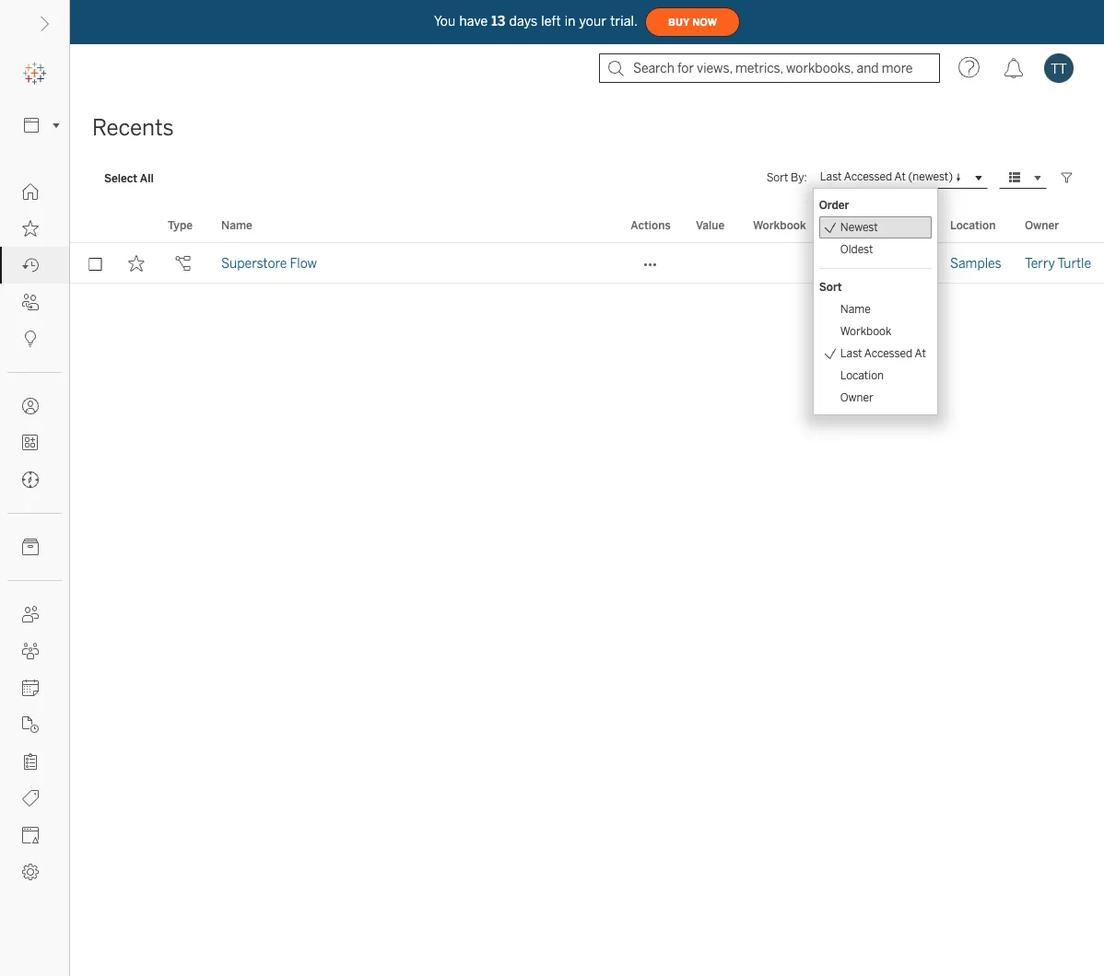 Task type: describe. For each thing, give the bounding box(es) containing it.
samples
[[950, 256, 1002, 271]]

terry
[[1025, 256, 1055, 271]]

flow
[[290, 256, 317, 271]]

last for last accessed at (newest)
[[820, 170, 842, 184]]

0 horizontal spatial name
[[221, 218, 252, 232]]

trial.
[[610, 14, 638, 29]]

13
[[492, 14, 505, 29]]

(newest)
[[908, 170, 953, 184]]

sort for sort
[[819, 281, 842, 294]]

buy now
[[668, 16, 717, 28]]

at for last accessed at
[[915, 347, 926, 360]]

Search for views, metrics, workbooks, and more text field
[[599, 53, 940, 83]]

sort for sort by:
[[767, 171, 788, 184]]

ago
[[887, 256, 909, 271]]

oldest
[[840, 243, 873, 256]]

name inside sort group
[[840, 303, 871, 316]]

recents
[[92, 115, 174, 141]]

newest checkbox item
[[819, 217, 932, 239]]

all
[[140, 171, 154, 185]]

2 cell from the left
[[742, 243, 823, 284]]

days
[[509, 14, 538, 29]]

accessed for last accessed at (newest)
[[844, 170, 892, 184]]

buy now button
[[645, 7, 740, 37]]

superstore flow
[[221, 256, 317, 271]]

last for last accessed at
[[840, 347, 862, 360]]

by:
[[791, 171, 807, 184]]

select
[[104, 171, 137, 185]]

samples link
[[950, 243, 1002, 284]]

accessed
[[860, 218, 908, 232]]

you
[[434, 14, 456, 29]]

workbook inside sort group
[[840, 325, 892, 338]]

1 cell from the left
[[685, 243, 742, 284]]

menu containing order
[[814, 189, 937, 415]]

main navigation. press the up and down arrow keys to access links. element
[[0, 173, 69, 891]]

select all
[[104, 171, 154, 185]]

actions
[[631, 218, 671, 232]]



Task type: locate. For each thing, give the bounding box(es) containing it.
0 horizontal spatial workbook
[[753, 218, 806, 232]]

last accessed at
[[840, 347, 926, 360]]

accessed for last accessed at
[[864, 347, 913, 360]]

last down order
[[834, 218, 857, 232]]

cell down value
[[685, 243, 742, 284]]

owner inside sort group
[[840, 391, 874, 405]]

name
[[221, 218, 252, 232], [840, 303, 871, 316]]

accessed down ago
[[864, 347, 913, 360]]

sort inside group
[[819, 281, 842, 294]]

location
[[950, 218, 996, 232], [840, 369, 884, 382]]

workbook down sort by:
[[753, 218, 806, 232]]

0 vertical spatial last
[[820, 170, 842, 184]]

1 vertical spatial sort
[[819, 281, 842, 294]]

last inside sort group
[[840, 347, 862, 360]]

workbook
[[753, 218, 806, 232], [840, 325, 892, 338]]

0 vertical spatial accessed
[[844, 170, 892, 184]]

left
[[541, 14, 561, 29]]

last accessed at
[[834, 218, 922, 232]]

last accessed at (newest)
[[820, 170, 953, 184]]

owner down last accessed at
[[840, 391, 874, 405]]

1 horizontal spatial owner
[[1025, 218, 1059, 232]]

row containing superstore flow
[[70, 243, 1104, 284]]

accessed inside popup button
[[844, 170, 892, 184]]

0 horizontal spatial location
[[840, 369, 884, 382]]

at
[[911, 218, 922, 232]]

0 vertical spatial location
[[950, 218, 996, 232]]

sort by:
[[767, 171, 807, 184]]

terry turtle
[[1025, 256, 1091, 271]]

location up the samples
[[950, 218, 996, 232]]

0 vertical spatial at
[[895, 170, 906, 184]]

in
[[565, 14, 576, 29]]

sort group
[[819, 277, 932, 409]]

0 vertical spatial workbook
[[753, 218, 806, 232]]

1 horizontal spatial at
[[915, 347, 926, 360]]

at inside sort group
[[915, 347, 926, 360]]

sort
[[767, 171, 788, 184], [819, 281, 842, 294]]

1 vertical spatial at
[[915, 347, 926, 360]]

row
[[70, 243, 1104, 284]]

now
[[692, 16, 717, 28]]

workbook up last accessed at
[[840, 325, 892, 338]]

1 vertical spatial location
[[840, 369, 884, 382]]

2 vertical spatial last
[[840, 347, 862, 360]]

0 horizontal spatial sort
[[767, 171, 788, 184]]

grid containing superstore flow
[[70, 208, 1104, 977]]

grid
[[70, 208, 1104, 977]]

newest
[[840, 221, 878, 234]]

sort down 16
[[819, 281, 842, 294]]

at inside popup button
[[895, 170, 906, 184]]

value
[[696, 218, 725, 232]]

you have 13 days left in your trial.
[[434, 14, 638, 29]]

owner
[[1025, 218, 1059, 232], [840, 391, 874, 405]]

superstore flow link
[[221, 243, 317, 284]]

16 hours ago
[[834, 256, 909, 271]]

buy
[[668, 16, 690, 28]]

1 horizontal spatial sort
[[819, 281, 842, 294]]

16
[[834, 256, 847, 271]]

1 horizontal spatial location
[[950, 218, 996, 232]]

accessed inside sort group
[[864, 347, 913, 360]]

location down last accessed at
[[840, 369, 884, 382]]

have
[[459, 14, 488, 29]]

last accessed at (newest) button
[[813, 167, 988, 189]]

last up order
[[820, 170, 842, 184]]

sort left the by:
[[767, 171, 788, 184]]

type
[[168, 218, 193, 232]]

0 horizontal spatial owner
[[840, 391, 874, 405]]

1 vertical spatial workbook
[[840, 325, 892, 338]]

menu
[[814, 189, 937, 415]]

navigation panel element
[[0, 55, 69, 891]]

1 horizontal spatial workbook
[[840, 325, 892, 338]]

your
[[579, 14, 607, 29]]

1 vertical spatial name
[[840, 303, 871, 316]]

order group
[[819, 194, 932, 261]]

1 vertical spatial owner
[[840, 391, 874, 405]]

1 vertical spatial last
[[834, 218, 857, 232]]

1 horizontal spatial name
[[840, 303, 871, 316]]

name down "hours"
[[840, 303, 871, 316]]

location inside sort group
[[840, 369, 884, 382]]

name up superstore
[[221, 218, 252, 232]]

terry turtle link
[[1025, 243, 1091, 284]]

flow image
[[175, 255, 191, 272]]

accessed up order
[[844, 170, 892, 184]]

select all button
[[92, 167, 166, 189]]

list view image
[[1006, 170, 1023, 186]]

last down 16
[[840, 347, 862, 360]]

hours
[[850, 256, 884, 271]]

turtle
[[1058, 256, 1091, 271]]

order
[[819, 199, 849, 212]]

0 horizontal spatial at
[[895, 170, 906, 184]]

0 vertical spatial owner
[[1025, 218, 1059, 232]]

last inside popup button
[[820, 170, 842, 184]]

cell left 16
[[742, 243, 823, 284]]

0 vertical spatial name
[[221, 218, 252, 232]]

at for last accessed at (newest)
[[895, 170, 906, 184]]

cell
[[685, 243, 742, 284], [742, 243, 823, 284]]

1 vertical spatial accessed
[[864, 347, 913, 360]]

0 vertical spatial sort
[[767, 171, 788, 184]]

superstore
[[221, 256, 287, 271]]

owner up terry
[[1025, 218, 1059, 232]]

at
[[895, 170, 906, 184], [915, 347, 926, 360]]

last
[[820, 170, 842, 184], [834, 218, 857, 232], [840, 347, 862, 360]]

accessed
[[844, 170, 892, 184], [864, 347, 913, 360]]

last for last accessed at
[[834, 218, 857, 232]]



Task type: vqa. For each thing, say whether or not it's contained in the screenshot.
Recommendations
no



